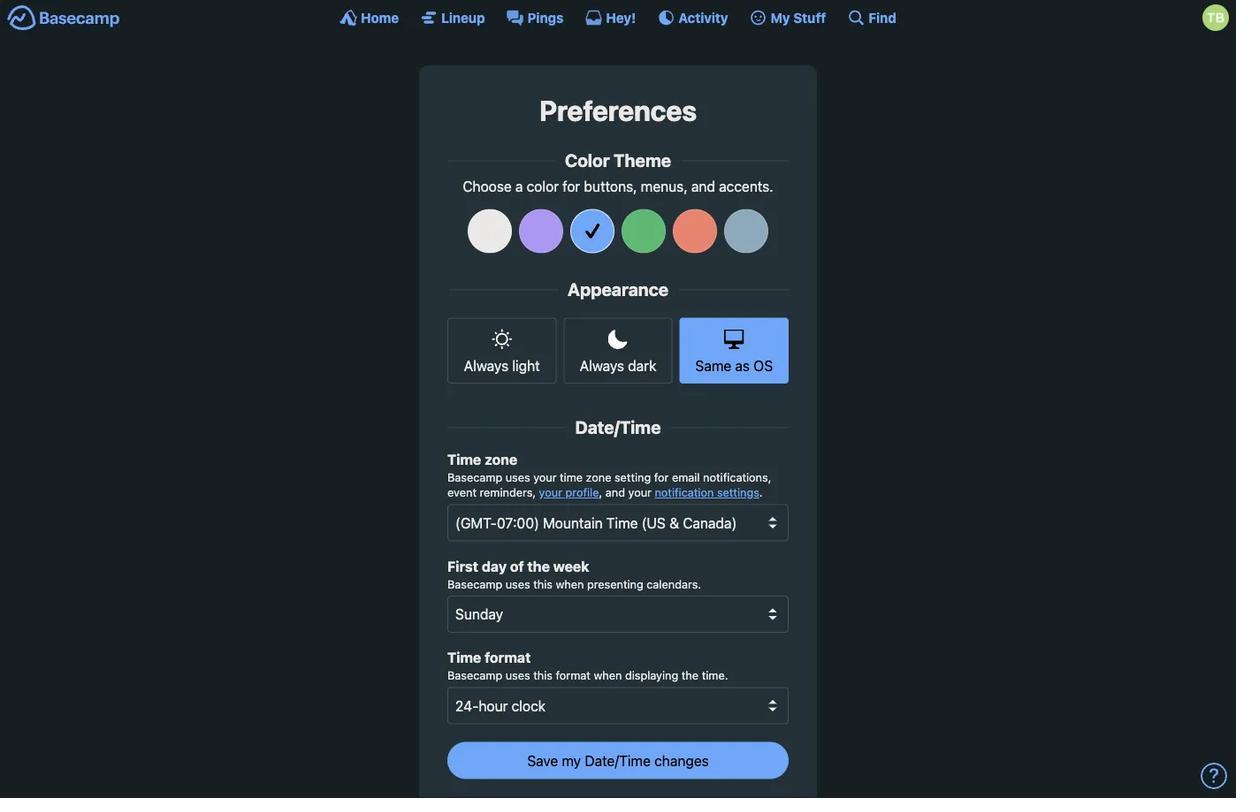 Task type: vqa. For each thing, say whether or not it's contained in the screenshot.
the Date/Time
yes



Task type: describe. For each thing, give the bounding box(es) containing it.
same
[[696, 358, 732, 374]]

when inside first day of the week basecamp uses this when presenting calendars.
[[556, 577, 584, 591]]

as
[[735, 358, 750, 374]]

uses inside first day of the week basecamp uses this when presenting calendars.
[[506, 577, 530, 591]]

week
[[553, 558, 589, 575]]

this inside first day of the week basecamp uses this when presenting calendars.
[[533, 577, 553, 591]]

menus,
[[641, 178, 688, 194]]

your inside the basecamp uses your time zone setting for email notifications, event reminders,
[[533, 471, 557, 484]]

tim burton image
[[1203, 4, 1229, 31]]

find button
[[848, 9, 897, 27]]

basecamp inside first day of the week basecamp uses this when presenting calendars.
[[447, 577, 502, 591]]

displaying
[[625, 669, 679, 682]]

calendars.
[[647, 577, 701, 591]]

time for time format basecamp uses this format when displaying the time.
[[447, 650, 481, 666]]

home link
[[340, 9, 399, 27]]

time.
[[702, 669, 728, 682]]

notification
[[655, 486, 714, 499]]

first
[[447, 558, 478, 575]]

pings
[[528, 10, 564, 25]]

time for time zone
[[447, 452, 481, 468]]

activity
[[679, 10, 728, 25]]

profile
[[566, 486, 599, 499]]

a
[[516, 178, 523, 194]]

.
[[760, 486, 763, 499]]

your down setting
[[628, 486, 652, 499]]

and inside color theme choose a color for buttons, menus, and accents.
[[691, 178, 715, 194]]

home
[[361, 10, 399, 25]]

settings
[[717, 486, 760, 499]]

accents.
[[719, 178, 773, 194]]

the inside first day of the week basecamp uses this when presenting calendars.
[[527, 558, 550, 575]]

setting
[[615, 471, 651, 484]]

day
[[482, 558, 507, 575]]

of
[[510, 558, 524, 575]]

hey! button
[[585, 9, 636, 27]]

for inside the basecamp uses your time zone setting for email notifications, event reminders,
[[654, 471, 669, 484]]

this inside time format basecamp uses this format when displaying the time.
[[533, 669, 553, 682]]

0 vertical spatial format
[[485, 650, 531, 666]]

when inside time format basecamp uses this format when displaying the time.
[[594, 669, 622, 682]]

color
[[527, 178, 559, 194]]

find
[[869, 10, 897, 25]]

always for always light
[[464, 358, 509, 374]]

dark
[[628, 358, 657, 374]]

color
[[565, 150, 610, 171]]

stuff
[[794, 10, 826, 25]]



Task type: locate. For each thing, give the bounding box(es) containing it.
switch accounts image
[[7, 4, 120, 32]]

always light
[[464, 358, 540, 374]]

for
[[563, 178, 580, 194], [654, 471, 669, 484]]

always light button
[[447, 318, 557, 384]]

time zone
[[447, 452, 518, 468]]

3 uses from the top
[[506, 669, 530, 682]]

2 basecamp from the top
[[447, 577, 502, 591]]

your
[[533, 471, 557, 484], [539, 486, 562, 499], [628, 486, 652, 499]]

time
[[560, 471, 583, 484]]

always left dark
[[580, 358, 624, 374]]

hey!
[[606, 10, 636, 25]]

uses
[[506, 471, 530, 484], [506, 577, 530, 591], [506, 669, 530, 682]]

basecamp inside the basecamp uses your time zone setting for email notifications, event reminders,
[[447, 471, 502, 484]]

format
[[485, 650, 531, 666], [556, 669, 591, 682]]

preferences
[[540, 94, 697, 127]]

1 vertical spatial when
[[594, 669, 622, 682]]

1 horizontal spatial format
[[556, 669, 591, 682]]

1 uses from the top
[[506, 471, 530, 484]]

when down the week
[[556, 577, 584, 591]]

presenting
[[587, 577, 644, 591]]

basecamp uses your time zone setting for email notifications, event reminders,
[[447, 471, 771, 499]]

0 vertical spatial this
[[533, 577, 553, 591]]

2 always from the left
[[580, 358, 624, 374]]

notifications,
[[703, 471, 771, 484]]

1 vertical spatial basecamp
[[447, 577, 502, 591]]

always inside 'button'
[[580, 358, 624, 374]]

always
[[464, 358, 509, 374], [580, 358, 624, 374]]

for inside color theme choose a color for buttons, menus, and accents.
[[563, 178, 580, 194]]

uses inside the basecamp uses your time zone setting for email notifications, event reminders,
[[506, 471, 530, 484]]

1 time from the top
[[447, 452, 481, 468]]

event
[[447, 486, 477, 499]]

your profile ,             and your notification settings .
[[539, 486, 763, 499]]

zone up reminders, at the left bottom of page
[[485, 452, 518, 468]]

appearance
[[568, 279, 669, 300]]

the inside time format basecamp uses this format when displaying the time.
[[682, 669, 699, 682]]

always dark
[[580, 358, 657, 374]]

0 vertical spatial uses
[[506, 471, 530, 484]]

your down time
[[539, 486, 562, 499]]

time
[[447, 452, 481, 468], [447, 650, 481, 666]]

my stuff button
[[750, 9, 826, 27]]

always for always dark
[[580, 358, 624, 374]]

0 vertical spatial time
[[447, 452, 481, 468]]

os
[[754, 358, 773, 374]]

lineup link
[[420, 9, 485, 27]]

,
[[599, 486, 602, 499]]

main element
[[0, 0, 1236, 34]]

2 vertical spatial uses
[[506, 669, 530, 682]]

1 vertical spatial uses
[[506, 577, 530, 591]]

always dark button
[[564, 318, 673, 384]]

activity link
[[657, 9, 728, 27]]

email
[[672, 471, 700, 484]]

1 vertical spatial this
[[533, 669, 553, 682]]

None submit
[[447, 743, 789, 780]]

pings button
[[506, 9, 564, 27]]

0 horizontal spatial the
[[527, 558, 550, 575]]

0 horizontal spatial format
[[485, 650, 531, 666]]

lineup
[[441, 10, 485, 25]]

1 horizontal spatial zone
[[586, 471, 611, 484]]

0 horizontal spatial always
[[464, 358, 509, 374]]

and right ,
[[606, 486, 625, 499]]

notification settings link
[[655, 486, 760, 499]]

when left displaying
[[594, 669, 622, 682]]

1 always from the left
[[464, 358, 509, 374]]

time inside time format basecamp uses this format when displaying the time.
[[447, 650, 481, 666]]

1 horizontal spatial always
[[580, 358, 624, 374]]

0 vertical spatial when
[[556, 577, 584, 591]]

buttons,
[[584, 178, 637, 194]]

1 vertical spatial zone
[[586, 471, 611, 484]]

light
[[512, 358, 540, 374]]

same as os
[[696, 358, 773, 374]]

1 vertical spatial format
[[556, 669, 591, 682]]

0 horizontal spatial for
[[563, 178, 580, 194]]

the
[[527, 558, 550, 575], [682, 669, 699, 682]]

0 vertical spatial zone
[[485, 452, 518, 468]]

1 basecamp from the top
[[447, 471, 502, 484]]

1 horizontal spatial for
[[654, 471, 669, 484]]

1 vertical spatial and
[[606, 486, 625, 499]]

the left time. at right
[[682, 669, 699, 682]]

1 vertical spatial for
[[654, 471, 669, 484]]

2 this from the top
[[533, 669, 553, 682]]

0 vertical spatial the
[[527, 558, 550, 575]]

this
[[533, 577, 553, 591], [533, 669, 553, 682]]

zone
[[485, 452, 518, 468], [586, 471, 611, 484]]

1 horizontal spatial and
[[691, 178, 715, 194]]

1 horizontal spatial when
[[594, 669, 622, 682]]

0 horizontal spatial zone
[[485, 452, 518, 468]]

reminders,
[[480, 486, 536, 499]]

choose
[[463, 178, 512, 194]]

your profile link
[[539, 486, 599, 499]]

3 basecamp from the top
[[447, 669, 502, 682]]

basecamp
[[447, 471, 502, 484], [447, 577, 502, 591], [447, 669, 502, 682]]

time format basecamp uses this format when displaying the time.
[[447, 650, 728, 682]]

zone inside the basecamp uses your time zone setting for email notifications, event reminders,
[[586, 471, 611, 484]]

0 vertical spatial for
[[563, 178, 580, 194]]

my stuff
[[771, 10, 826, 25]]

theme
[[614, 150, 671, 171]]

0 vertical spatial basecamp
[[447, 471, 502, 484]]

date/time
[[575, 417, 661, 438]]

always inside button
[[464, 358, 509, 374]]

0 vertical spatial and
[[691, 178, 715, 194]]

first day of the week basecamp uses this when presenting calendars.
[[447, 558, 701, 591]]

and
[[691, 178, 715, 194], [606, 486, 625, 499]]

your left time
[[533, 471, 557, 484]]

uses inside time format basecamp uses this format when displaying the time.
[[506, 669, 530, 682]]

2 time from the top
[[447, 650, 481, 666]]

when
[[556, 577, 584, 591], [594, 669, 622, 682]]

1 vertical spatial time
[[447, 650, 481, 666]]

my
[[771, 10, 790, 25]]

and right menus,
[[691, 178, 715, 194]]

always left light at the left
[[464, 358, 509, 374]]

zone up ,
[[586, 471, 611, 484]]

for right color
[[563, 178, 580, 194]]

2 vertical spatial basecamp
[[447, 669, 502, 682]]

color theme choose a color for buttons, menus, and accents.
[[463, 150, 773, 194]]

0 horizontal spatial when
[[556, 577, 584, 591]]

basecamp inside time format basecamp uses this format when displaying the time.
[[447, 669, 502, 682]]

2 uses from the top
[[506, 577, 530, 591]]

same as os button
[[680, 318, 789, 384]]

for up your profile ,             and your notification settings .
[[654, 471, 669, 484]]

the right of
[[527, 558, 550, 575]]

1 this from the top
[[533, 577, 553, 591]]

1 horizontal spatial the
[[682, 669, 699, 682]]

1 vertical spatial the
[[682, 669, 699, 682]]

0 horizontal spatial and
[[606, 486, 625, 499]]



